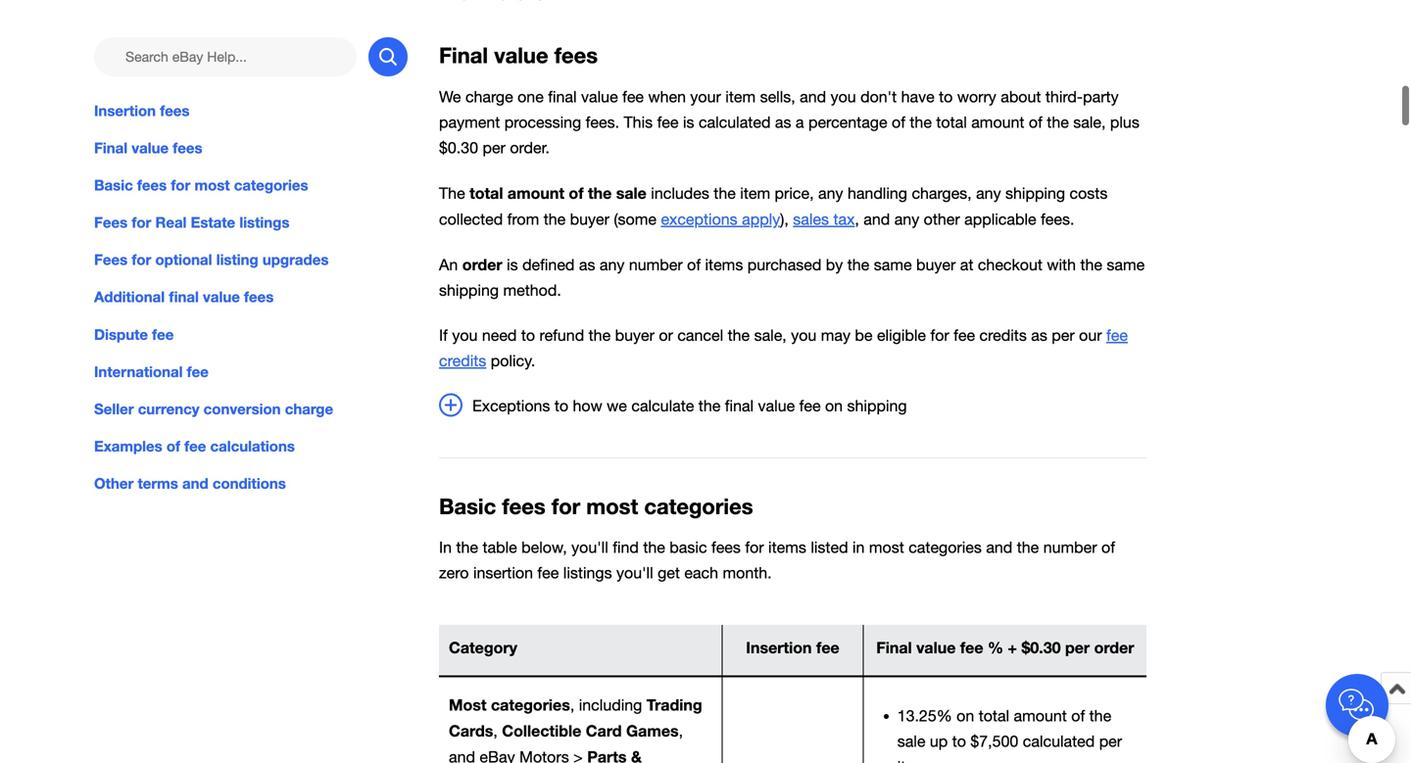 Task type: describe. For each thing, give the bounding box(es) containing it.
tax
[[834, 210, 855, 228]]

+
[[1008, 639, 1018, 657]]

trading
[[647, 696, 703, 714]]

we
[[439, 88, 461, 106]]

we
[[607, 397, 627, 415]]

sales
[[793, 210, 829, 228]]

basic
[[670, 539, 707, 557]]

fees up below,
[[502, 493, 546, 519]]

includes
[[651, 184, 710, 203]]

fees for fees for real estate listings
[[94, 214, 128, 231]]

upgrades
[[263, 251, 329, 269]]

final value fee % + $0.30 per order
[[877, 639, 1135, 657]]

checkout
[[978, 256, 1043, 274]]

, inside , collectible card games
[[493, 722, 498, 740]]

fee credits
[[439, 326, 1128, 370]]

each
[[685, 564, 719, 582]]

0 horizontal spatial you
[[452, 326, 478, 345]]

calculated inside 13.25% on total amount of the sale up to $7,500 calculated per item
[[1023, 733, 1095, 751]]

fee inside fee credits
[[1107, 326, 1128, 345]]

total inside 13.25% on total amount of the sale up to $7,500 calculated per item
[[979, 707, 1010, 725]]

to inside 13.25% on total amount of the sale up to $7,500 calculated per item
[[953, 733, 966, 751]]

the total amount of the sale
[[439, 184, 647, 203]]

1 vertical spatial charge
[[285, 400, 333, 418]]

sells,
[[760, 88, 796, 106]]

fee inside examples of fee calculations link
[[184, 438, 206, 455]]

additional final value fees
[[94, 288, 274, 306]]

in the table below, you'll find the basic fees for items listed in most categories and the number of zero insertion fee listings you'll get each month.
[[439, 539, 1115, 582]]

Search eBay Help... text field
[[94, 37, 357, 76]]

0 vertical spatial final value fees
[[439, 42, 598, 68]]

need
[[482, 326, 517, 345]]

most categories , including
[[449, 696, 647, 714]]

2 vertical spatial final
[[877, 639, 912, 657]]

real
[[155, 214, 187, 231]]

fees inside the basic fees for most categories link
[[137, 177, 167, 194]]

for up additional
[[132, 251, 151, 269]]

fees for real estate listings link
[[94, 212, 408, 233]]

for inside in the table below, you'll find the basic fees for items listed in most categories and the number of zero insertion fee listings you'll get each month.
[[745, 539, 764, 557]]

third-
[[1046, 88, 1083, 106]]

on inside dropdown button
[[825, 397, 843, 415]]

by
[[826, 256, 843, 274]]

2 vertical spatial buyer
[[615, 326, 655, 345]]

seller currency conversion charge
[[94, 400, 333, 418]]

item inside 13.25% on total amount of the sale up to $7,500 calculated per item
[[898, 758, 928, 764]]

2 same from the left
[[1107, 256, 1145, 274]]

most
[[449, 696, 487, 714]]

games
[[626, 722, 679, 740]]

fees inside insertion fees link
[[160, 102, 190, 120]]

policy.
[[487, 352, 536, 370]]

other
[[94, 475, 134, 493]]

as inside the is defined as any number of items purchased by the same buyer at checkout with the same shipping method.
[[579, 256, 595, 274]]

final inside we charge one final value fee when your item sells, and you don't have to worry about third-party payment processing fees. this fee is calculated as a percentage of the total amount of the sale, plus $0.30 per order.
[[548, 88, 577, 106]]

trading cards
[[449, 696, 703, 740]]

price,
[[775, 184, 814, 203]]

dispute
[[94, 326, 148, 343]]

the
[[439, 184, 465, 203]]

get
[[658, 564, 680, 582]]

you for buyer
[[791, 326, 817, 345]]

handling
[[848, 184, 908, 203]]

seller currency conversion charge link
[[94, 398, 408, 420]]

fee inside the international fee 'link'
[[187, 363, 209, 381]]

collectible
[[502, 722, 582, 740]]

estate
[[191, 214, 235, 231]]

shipping inside the is defined as any number of items purchased by the same buyer at checkout with the same shipping method.
[[439, 281, 499, 299]]

value inside we charge one final value fee when your item sells, and you don't have to worry about third-party payment processing fees. this fee is calculated as a percentage of the total amount of the sale, plus $0.30 per order.
[[581, 88, 618, 106]]

apply
[[742, 210, 781, 228]]

$7,500
[[971, 733, 1019, 751]]

international fee link
[[94, 361, 408, 383]]

international
[[94, 363, 183, 381]]

$0.30 inside we charge one final value fee when your item sells, and you don't have to worry about third-party payment processing fees. this fee is calculated as a percentage of the total amount of the sale, plus $0.30 per order.
[[439, 139, 478, 157]]

don't
[[861, 88, 897, 106]]

fees inside final value fees link
[[173, 139, 202, 157]]

as inside we charge one final value fee when your item sells, and you don't have to worry about third-party payment processing fees. this fee is calculated as a percentage of the total amount of the sale, plus $0.30 per order.
[[775, 113, 792, 131]]

of inside the is defined as any number of items purchased by the same buyer at checkout with the same shipping method.
[[687, 256, 701, 274]]

to inside we charge one final value fee when your item sells, and you don't have to worry about third-party payment processing fees. this fee is calculated as a percentage of the total amount of the sale, plus $0.30 per order.
[[939, 88, 953, 106]]

examples
[[94, 438, 162, 455]]

credits inside fee credits
[[439, 352, 487, 370]]

2 horizontal spatial as
[[1031, 326, 1048, 345]]

how
[[573, 397, 603, 415]]

and inside in the table below, you'll find the basic fees for items listed in most categories and the number of zero insertion fee listings you'll get each month.
[[986, 539, 1013, 557]]

order.
[[510, 139, 550, 157]]

number inside the is defined as any number of items purchased by the same buyer at checkout with the same shipping method.
[[629, 256, 683, 274]]

shipping inside dropdown button
[[847, 397, 907, 415]]

examples of fee calculations link
[[94, 436, 408, 457]]

conversion
[[204, 400, 281, 418]]

cancel
[[678, 326, 724, 345]]

percentage
[[809, 113, 888, 131]]

0 vertical spatial most
[[195, 177, 230, 194]]

have
[[901, 88, 935, 106]]

1 vertical spatial you'll
[[617, 564, 653, 582]]

exceptions
[[472, 397, 550, 415]]

applicable
[[965, 210, 1037, 228]]

currency
[[138, 400, 199, 418]]

amount inside 13.25% on total amount of the sale up to $7,500 calculated per item
[[1014, 707, 1067, 725]]

card
[[586, 722, 622, 740]]

other terms and conditions
[[94, 475, 286, 493]]

additional final value fees link
[[94, 286, 408, 308]]

for left real at the top
[[132, 214, 151, 231]]

is defined as any number of items purchased by the same buyer at checkout with the same shipping method.
[[439, 256, 1145, 299]]

if you need to refund the buyer or cancel the sale, you may be eligible for fee credits as per our
[[439, 326, 1107, 345]]

1 horizontal spatial order
[[1095, 639, 1135, 657]]

),
[[781, 210, 789, 228]]

an order
[[439, 255, 502, 274]]

categories inside in the table below, you'll find the basic fees for items listed in most categories and the number of zero insertion fee listings you'll get each month.
[[909, 539, 982, 557]]

categories up basic
[[644, 493, 753, 519]]

other terms and conditions link
[[94, 473, 408, 495]]

charges,
[[912, 184, 972, 203]]

for right eligible
[[931, 326, 950, 345]]

1 vertical spatial total
[[470, 184, 503, 203]]

value up one at the top
[[494, 42, 549, 68]]

insertion
[[473, 564, 533, 582]]

1 horizontal spatial basic
[[439, 493, 496, 519]]

exceptions
[[661, 210, 738, 228]]

amount inside we charge one final value fee when your item sells, and you don't have to worry about third-party payment processing fees. this fee is calculated as a percentage of the total amount of the sale, plus $0.30 per order.
[[972, 113, 1025, 131]]

if
[[439, 326, 448, 345]]

our
[[1079, 326, 1102, 345]]

cards
[[449, 722, 493, 740]]

motors
[[520, 748, 569, 764]]

any inside the is defined as any number of items purchased by the same buyer at checkout with the same shipping method.
[[600, 256, 625, 274]]

seller
[[94, 400, 134, 418]]

exceptions to how we calculate the final value fee on shipping
[[472, 397, 907, 415]]

about
[[1001, 88, 1041, 106]]

from
[[507, 210, 539, 228]]

you for when
[[831, 88, 856, 106]]

1 horizontal spatial most
[[586, 493, 638, 519]]

0 vertical spatial order
[[462, 255, 502, 274]]

fees inside in the table below, you'll find the basic fees for items listed in most categories and the number of zero insertion fee listings you'll get each month.
[[712, 539, 741, 557]]

most inside in the table below, you'll find the basic fees for items listed in most categories and the number of zero insertion fee listings you'll get each month.
[[869, 539, 905, 557]]

categories up 'collectible'
[[491, 696, 570, 714]]

additional
[[94, 288, 165, 306]]

and inside we charge one final value fee when your item sells, and you don't have to worry about third-party payment processing fees. this fee is calculated as a percentage of the total amount of the sale, plus $0.30 per order.
[[800, 88, 826, 106]]

sale inside 13.25% on total amount of the sale up to $7,500 calculated per item
[[898, 733, 926, 751]]

fees for optional listing upgrades
[[94, 251, 329, 269]]

terms
[[138, 475, 178, 493]]

of inside 13.25% on total amount of the sale up to $7,500 calculated per item
[[1072, 707, 1085, 725]]

dispute fee
[[94, 326, 174, 343]]

is inside we charge one final value fee when your item sells, and you don't have to worry about third-party payment processing fees. this fee is calculated as a percentage of the total amount of the sale, plus $0.30 per order.
[[683, 113, 695, 131]]

fee inside dispute fee link
[[152, 326, 174, 343]]

value inside dropdown button
[[758, 397, 795, 415]]

1 horizontal spatial fees.
[[1041, 210, 1075, 228]]

1 horizontal spatial final
[[439, 42, 488, 68]]

, collectible card games
[[493, 722, 679, 740]]

value left %
[[917, 639, 956, 657]]



Task type: locate. For each thing, give the bounding box(es) containing it.
calculations
[[210, 438, 295, 455]]

2 horizontal spatial most
[[869, 539, 905, 557]]

most
[[195, 177, 230, 194], [586, 493, 638, 519], [869, 539, 905, 557]]

0 horizontal spatial basic fees for most categories
[[94, 177, 308, 194]]

examples of fee calculations
[[94, 438, 295, 455]]

fees for fees for optional listing upgrades
[[94, 251, 128, 269]]

0 vertical spatial you'll
[[572, 539, 609, 557]]

shipping down an order
[[439, 281, 499, 299]]

any up the "sales tax" link
[[819, 184, 844, 203]]

fee credits link
[[439, 326, 1128, 370]]

insertion for insertion fees
[[94, 102, 156, 120]]

any
[[819, 184, 844, 203], [976, 184, 1001, 203], [895, 210, 920, 228], [600, 256, 625, 274]]

plus
[[1111, 113, 1140, 131]]

sale left up
[[898, 733, 926, 751]]

0 horizontal spatial listings
[[239, 214, 290, 231]]

any left the other
[[895, 210, 920, 228]]

1 horizontal spatial on
[[957, 707, 975, 725]]

a
[[796, 113, 804, 131]]

per inside 13.25% on total amount of the sale up to $7,500 calculated per item
[[1100, 733, 1123, 751]]

fees inside "fees for optional listing upgrades" link
[[94, 251, 128, 269]]

you left may
[[791, 326, 817, 345]]

for up below,
[[552, 493, 581, 519]]

charge inside we charge one final value fee when your item sells, and you don't have to worry about third-party payment processing fees. this fee is calculated as a percentage of the total amount of the sale, plus $0.30 per order.
[[466, 88, 513, 106]]

fees up month.
[[712, 539, 741, 557]]

final value fees
[[439, 42, 598, 68], [94, 139, 202, 157]]

1 horizontal spatial number
[[1044, 539, 1097, 557]]

2 vertical spatial shipping
[[847, 397, 907, 415]]

on down may
[[825, 397, 843, 415]]

0 vertical spatial as
[[775, 113, 792, 131]]

as right defined
[[579, 256, 595, 274]]

1 horizontal spatial charge
[[466, 88, 513, 106]]

number
[[629, 256, 683, 274], [1044, 539, 1097, 557]]

category
[[449, 639, 518, 657]]

fee
[[623, 88, 644, 106], [657, 113, 679, 131], [152, 326, 174, 343], [954, 326, 975, 345], [1107, 326, 1128, 345], [187, 363, 209, 381], [800, 397, 821, 415], [184, 438, 206, 455], [538, 564, 559, 582], [817, 639, 840, 657], [960, 639, 984, 657]]

0 horizontal spatial number
[[629, 256, 683, 274]]

is inside the is defined as any number of items purchased by the same buyer at checkout with the same shipping method.
[[507, 256, 518, 274]]

2 horizontal spatial buyer
[[917, 256, 956, 274]]

1 horizontal spatial buyer
[[615, 326, 655, 345]]

fee inside "exceptions to how we calculate the final value fee on shipping" dropdown button
[[800, 397, 821, 415]]

fees
[[94, 214, 128, 231], [94, 251, 128, 269]]

listings down below,
[[563, 564, 612, 582]]

amount down worry
[[972, 113, 1025, 131]]

1 horizontal spatial as
[[775, 113, 792, 131]]

credits down checkout on the top of page
[[980, 326, 1027, 345]]

same down exceptions apply ), sales tax , and any other applicable fees.
[[874, 256, 912, 274]]

party
[[1083, 88, 1119, 106]]

2 vertical spatial amount
[[1014, 707, 1067, 725]]

, down handling
[[855, 210, 860, 228]]

0 vertical spatial sale
[[616, 184, 647, 203]]

1 horizontal spatial sale,
[[1074, 113, 1106, 131]]

sale, down party at right top
[[1074, 113, 1106, 131]]

2 horizontal spatial final
[[877, 639, 912, 657]]

1 vertical spatial is
[[507, 256, 518, 274]]

shipping
[[1006, 184, 1066, 203], [439, 281, 499, 299], [847, 397, 907, 415]]

item inside includes the item price, any handling charges, any shipping costs collected from the buyer (some
[[740, 184, 771, 203]]

item up apply
[[740, 184, 771, 203]]

0 vertical spatial amount
[[972, 113, 1025, 131]]

value
[[494, 42, 549, 68], [581, 88, 618, 106], [132, 139, 169, 157], [203, 288, 240, 306], [758, 397, 795, 415], [917, 639, 956, 657]]

this
[[624, 113, 653, 131]]

item down 13.25%
[[898, 758, 928, 764]]

per inside we charge one final value fee when your item sells, and you don't have to worry about third-party payment processing fees. this fee is calculated as a percentage of the total amount of the sale, plus $0.30 per order.
[[483, 139, 506, 157]]

final up we
[[439, 42, 488, 68]]

items down exceptions apply link
[[705, 256, 743, 274]]

buyer inside includes the item price, any handling charges, any shipping costs collected from the buyer (some
[[570, 210, 610, 228]]

, up , collectible card games
[[570, 696, 575, 714]]

final right one at the top
[[548, 88, 577, 106]]

basic fees for most categories
[[94, 177, 308, 194], [439, 493, 753, 519]]

0 horizontal spatial calculated
[[699, 113, 771, 131]]

fees up additional
[[94, 251, 128, 269]]

1 horizontal spatial items
[[769, 539, 807, 557]]

you'll down find
[[617, 564, 653, 582]]

items left listed
[[769, 539, 807, 557]]

value up processing
[[581, 88, 618, 106]]

1 horizontal spatial is
[[683, 113, 695, 131]]

fees inside additional final value fees link
[[244, 288, 274, 306]]

one
[[518, 88, 544, 106]]

fees up processing
[[555, 42, 598, 68]]

total inside we charge one final value fee when your item sells, and you don't have to worry about third-party payment processing fees. this fee is calculated as a percentage of the total amount of the sale, plus $0.30 per order.
[[937, 113, 967, 131]]

1 vertical spatial item
[[740, 184, 771, 203]]

0 horizontal spatial insertion
[[94, 102, 156, 120]]

fees up real at the top
[[137, 177, 167, 194]]

on
[[825, 397, 843, 415], [957, 707, 975, 725]]

1 vertical spatial insertion
[[746, 639, 812, 657]]

final down 'insertion fees'
[[94, 139, 128, 157]]

1 vertical spatial final
[[94, 139, 128, 157]]

to right "need"
[[521, 326, 535, 345]]

basic fees for most categories up fees for real estate listings at the left
[[94, 177, 308, 194]]

is
[[683, 113, 695, 131], [507, 256, 518, 274]]

0 vertical spatial shipping
[[1006, 184, 1066, 203]]

1 fees from the top
[[94, 214, 128, 231]]

insertion fees
[[94, 102, 190, 120]]

or
[[659, 326, 673, 345]]

0 vertical spatial basic
[[94, 177, 133, 194]]

final down fee credits
[[725, 397, 754, 415]]

value down the fees for optional listing upgrades
[[203, 288, 240, 306]]

most up find
[[586, 493, 638, 519]]

final value fees up one at the top
[[439, 42, 598, 68]]

1 vertical spatial number
[[1044, 539, 1097, 557]]

0 vertical spatial final
[[548, 88, 577, 106]]

the inside 13.25% on total amount of the sale up to $7,500 calculated per item
[[1090, 707, 1112, 725]]

1 vertical spatial buyer
[[917, 256, 956, 274]]

calculated inside we charge one final value fee when your item sells, and you don't have to worry about third-party payment processing fees. this fee is calculated as a percentage of the total amount of the sale, plus $0.30 per order.
[[699, 113, 771, 131]]

0 vertical spatial item
[[726, 88, 756, 106]]

%
[[988, 639, 1004, 657]]

most up the estate
[[195, 177, 230, 194]]

with
[[1047, 256, 1076, 274]]

1 horizontal spatial insertion
[[746, 639, 812, 657]]

purchased
[[748, 256, 822, 274]]

1 vertical spatial final value fees
[[94, 139, 202, 157]]

calculated
[[699, 113, 771, 131], [1023, 733, 1095, 751]]

0 horizontal spatial final value fees
[[94, 139, 202, 157]]

0 horizontal spatial final
[[94, 139, 128, 157]]

on up $7,500
[[957, 707, 975, 725]]

0 horizontal spatial on
[[825, 397, 843, 415]]

to right have
[[939, 88, 953, 106]]

0 horizontal spatial most
[[195, 177, 230, 194]]

0 vertical spatial basic fees for most categories
[[94, 177, 308, 194]]

you inside we charge one final value fee when your item sells, and you don't have to worry about third-party payment processing fees. this fee is calculated as a percentage of the total amount of the sale, plus $0.30 per order.
[[831, 88, 856, 106]]

0 horizontal spatial charge
[[285, 400, 333, 418]]

final inside dropdown button
[[725, 397, 754, 415]]

1 vertical spatial amount
[[508, 184, 565, 203]]

sale, inside we charge one final value fee when your item sells, and you don't have to worry about third-party payment processing fees. this fee is calculated as a percentage of the total amount of the sale, plus $0.30 per order.
[[1074, 113, 1106, 131]]

0 horizontal spatial buyer
[[570, 210, 610, 228]]

2 fees from the top
[[94, 251, 128, 269]]

international fee
[[94, 363, 209, 381]]

fee inside in the table below, you'll find the basic fees for items listed in most categories and the number of zero insertion fee listings you'll get each month.
[[538, 564, 559, 582]]

1 vertical spatial sale,
[[754, 326, 787, 345]]

shipping up applicable
[[1006, 184, 1066, 203]]

0 vertical spatial charge
[[466, 88, 513, 106]]

1 vertical spatial on
[[957, 707, 975, 725]]

calculated right $7,500
[[1023, 733, 1095, 751]]

2 horizontal spatial you
[[831, 88, 856, 106]]

shipping down be at the top right of the page
[[847, 397, 907, 415]]

, down trading
[[679, 722, 683, 740]]

insertion for insertion fee
[[746, 639, 812, 657]]

0 vertical spatial number
[[629, 256, 683, 274]]

other
[[924, 210, 960, 228]]

of
[[892, 113, 906, 131], [1029, 113, 1043, 131], [569, 184, 584, 203], [687, 256, 701, 274], [166, 438, 180, 455], [1102, 539, 1115, 557], [1072, 707, 1085, 725]]

month.
[[723, 564, 772, 582]]

as left a
[[775, 113, 792, 131]]

buyer
[[570, 210, 610, 228], [917, 256, 956, 274], [615, 326, 655, 345]]

0 vertical spatial sale,
[[1074, 113, 1106, 131]]

1 vertical spatial fees
[[94, 251, 128, 269]]

sale up (some
[[616, 184, 647, 203]]

basic down 'insertion fees'
[[94, 177, 133, 194]]

basic up in
[[439, 493, 496, 519]]

0 vertical spatial listings
[[239, 214, 290, 231]]

amount up 'from'
[[508, 184, 565, 203]]

is up the method. at left top
[[507, 256, 518, 274]]

most right in
[[869, 539, 905, 557]]

1 vertical spatial $0.30
[[1022, 639, 1061, 657]]

1 vertical spatial basic fees for most categories
[[439, 493, 753, 519]]

1 vertical spatial final
[[169, 288, 199, 306]]

listed
[[811, 539, 848, 557]]

1 horizontal spatial same
[[1107, 256, 1145, 274]]

fees down search ebay help... text field
[[160, 102, 190, 120]]

you right if
[[452, 326, 478, 345]]

basic fees for most categories up find
[[439, 493, 753, 519]]

fees. left this
[[586, 113, 620, 131]]

, and ebay motors >
[[449, 722, 683, 764]]

be
[[855, 326, 873, 345]]

payment
[[439, 113, 500, 131]]

0 vertical spatial is
[[683, 113, 695, 131]]

to inside dropdown button
[[555, 397, 569, 415]]

2 horizontal spatial shipping
[[1006, 184, 1066, 203]]

final down optional
[[169, 288, 199, 306]]

item inside we charge one final value fee when your item sells, and you don't have to worry about third-party payment processing fees. this fee is calculated as a percentage of the total amount of the sale, plus $0.30 per order.
[[726, 88, 756, 106]]

fees down 'insertion fees'
[[173, 139, 202, 157]]

as left our
[[1031, 326, 1048, 345]]

2 vertical spatial most
[[869, 539, 905, 557]]

basic fees for most categories inside the basic fees for most categories link
[[94, 177, 308, 194]]

items inside in the table below, you'll find the basic fees for items listed in most categories and the number of zero insertion fee listings you'll get each month.
[[769, 539, 807, 557]]

0 vertical spatial buyer
[[570, 210, 610, 228]]

fees down "fees for optional listing upgrades" link
[[244, 288, 274, 306]]

2 vertical spatial as
[[1031, 326, 1048, 345]]

1 horizontal spatial you
[[791, 326, 817, 345]]

final up 13.25%
[[877, 639, 912, 657]]

credits down if
[[439, 352, 487, 370]]

total up collected
[[470, 184, 503, 203]]

charge right conversion
[[285, 400, 333, 418]]

2 horizontal spatial final
[[725, 397, 754, 415]]

listing
[[216, 251, 258, 269]]

on inside 13.25% on total amount of the sale up to $7,500 calculated per item
[[957, 707, 975, 725]]

0 horizontal spatial fees.
[[586, 113, 620, 131]]

0 horizontal spatial sale,
[[754, 326, 787, 345]]

0 vertical spatial insertion
[[94, 102, 156, 120]]

fees. down costs
[[1041, 210, 1075, 228]]

fees left real at the top
[[94, 214, 128, 231]]

fees.
[[586, 113, 620, 131], [1041, 210, 1075, 228]]

your
[[691, 88, 721, 106]]

1 horizontal spatial listings
[[563, 564, 612, 582]]

exceptions to how we calculate the final value fee on shipping button
[[439, 394, 1147, 439]]

for up month.
[[745, 539, 764, 557]]

shipping inside includes the item price, any handling charges, any shipping costs collected from the buyer (some
[[1006, 184, 1066, 203]]

final value fees link
[[94, 137, 408, 159]]

0 horizontal spatial $0.30
[[439, 139, 478, 157]]

insertion
[[94, 102, 156, 120], [746, 639, 812, 657]]

buyer left at
[[917, 256, 956, 274]]

fees. inside we charge one final value fee when your item sells, and you don't have to worry about third-party payment processing fees. this fee is calculated as a percentage of the total amount of the sale, plus $0.30 per order.
[[586, 113, 620, 131]]

is down your
[[683, 113, 695, 131]]

and inside the , and ebay motors >
[[449, 748, 475, 764]]

listings inside in the table below, you'll find the basic fees for items listed in most categories and the number of zero insertion fee listings you'll get each month.
[[563, 564, 612, 582]]

0 horizontal spatial total
[[470, 184, 503, 203]]

categories right in
[[909, 539, 982, 557]]

up
[[930, 733, 948, 751]]

of inside in the table below, you'll find the basic fees for items listed in most categories and the number of zero insertion fee listings you'll get each month.
[[1102, 539, 1115, 557]]

0 vertical spatial fees
[[94, 214, 128, 231]]

(some
[[614, 210, 657, 228]]

to left 'how'
[[555, 397, 569, 415]]

total
[[937, 113, 967, 131], [470, 184, 503, 203], [979, 707, 1010, 725]]

find
[[613, 539, 639, 557]]

0 vertical spatial credits
[[980, 326, 1027, 345]]

total up $7,500
[[979, 707, 1010, 725]]

in
[[439, 539, 452, 557]]

0 vertical spatial items
[[705, 256, 743, 274]]

, inside "most categories , including"
[[570, 696, 575, 714]]

categories
[[234, 177, 308, 194], [644, 493, 753, 519], [909, 539, 982, 557], [491, 696, 570, 714]]

1 horizontal spatial you'll
[[617, 564, 653, 582]]

13.25% on total amount of the sale up to $7,500 calculated per item
[[898, 707, 1123, 764]]

0 horizontal spatial you'll
[[572, 539, 609, 557]]

insertion fees link
[[94, 100, 408, 122]]

, up ebay
[[493, 722, 498, 740]]

same right with
[[1107, 256, 1145, 274]]

1 vertical spatial as
[[579, 256, 595, 274]]

listings
[[239, 214, 290, 231], [563, 564, 612, 582]]

order
[[462, 255, 502, 274], [1095, 639, 1135, 657]]

1 vertical spatial items
[[769, 539, 807, 557]]

buyer left or
[[615, 326, 655, 345]]

item right your
[[726, 88, 756, 106]]

$0.30 right + on the bottom right of the page
[[1022, 639, 1061, 657]]

2 vertical spatial total
[[979, 707, 1010, 725]]

, inside the , and ebay motors >
[[679, 722, 683, 740]]

0 horizontal spatial shipping
[[439, 281, 499, 299]]

1 horizontal spatial calculated
[[1023, 733, 1095, 751]]

final
[[439, 42, 488, 68], [94, 139, 128, 157], [877, 639, 912, 657]]

eligible
[[877, 326, 926, 345]]

categories down final value fees link
[[234, 177, 308, 194]]

charge up payment
[[466, 88, 513, 106]]

buyer left (some
[[570, 210, 610, 228]]

1 vertical spatial order
[[1095, 639, 1135, 657]]

sale, down the is defined as any number of items purchased by the same buyer at checkout with the same shipping method.
[[754, 326, 787, 345]]

$0.30 down payment
[[439, 139, 478, 157]]

0 horizontal spatial final
[[169, 288, 199, 306]]

same
[[874, 256, 912, 274], [1107, 256, 1145, 274]]

1 horizontal spatial credits
[[980, 326, 1027, 345]]

1 horizontal spatial basic fees for most categories
[[439, 493, 753, 519]]

any down (some
[[600, 256, 625, 274]]

per
[[483, 139, 506, 157], [1052, 326, 1075, 345], [1065, 639, 1090, 657], [1100, 733, 1123, 751]]

exceptions apply ), sales tax , and any other applicable fees.
[[661, 210, 1075, 228]]

1 horizontal spatial $0.30
[[1022, 639, 1061, 657]]

fees for real estate listings
[[94, 214, 290, 231]]

0 horizontal spatial basic
[[94, 177, 133, 194]]

buyer inside the is defined as any number of items purchased by the same buyer at checkout with the same shipping method.
[[917, 256, 956, 274]]

we charge one final value fee when your item sells, and you don't have to worry about third-party payment processing fees. this fee is calculated as a percentage of the total amount of the sale, plus $0.30 per order.
[[439, 88, 1140, 157]]

you'll left find
[[572, 539, 609, 557]]

1 horizontal spatial sale
[[898, 733, 926, 751]]

total down worry
[[937, 113, 967, 131]]

number inside in the table below, you'll find the basic fees for items listed in most categories and the number of zero insertion fee listings you'll get each month.
[[1044, 539, 1097, 557]]

items
[[705, 256, 743, 274], [769, 539, 807, 557]]

value down fee credits
[[758, 397, 795, 415]]

items inside the is defined as any number of items purchased by the same buyer at checkout with the same shipping method.
[[705, 256, 743, 274]]

ebay
[[480, 748, 515, 764]]

any up applicable
[[976, 184, 1001, 203]]

the inside dropdown button
[[699, 397, 721, 415]]

0 vertical spatial fees.
[[586, 113, 620, 131]]

0 horizontal spatial is
[[507, 256, 518, 274]]

1 same from the left
[[874, 256, 912, 274]]

an
[[439, 256, 458, 274]]

optional
[[155, 251, 212, 269]]

listings down the basic fees for most categories link
[[239, 214, 290, 231]]

1 vertical spatial most
[[586, 493, 638, 519]]

fees inside fees for real estate listings link
[[94, 214, 128, 231]]

calculated down your
[[699, 113, 771, 131]]

refund
[[540, 326, 584, 345]]

0 horizontal spatial sale
[[616, 184, 647, 203]]

0 vertical spatial total
[[937, 113, 967, 131]]

final value fees down 'insertion fees'
[[94, 139, 202, 157]]

0 horizontal spatial as
[[579, 256, 595, 274]]

you up percentage
[[831, 88, 856, 106]]

1 vertical spatial credits
[[439, 352, 487, 370]]

table
[[483, 539, 517, 557]]

defined
[[523, 256, 575, 274]]

1 vertical spatial calculated
[[1023, 733, 1095, 751]]

amount up $7,500
[[1014, 707, 1067, 725]]

value down 'insertion fees'
[[132, 139, 169, 157]]

for up real at the top
[[171, 177, 190, 194]]

to right up
[[953, 733, 966, 751]]

and
[[800, 88, 826, 106], [864, 210, 890, 228], [182, 475, 208, 493], [986, 539, 1013, 557], [449, 748, 475, 764]]



Task type: vqa. For each thing, say whether or not it's contained in the screenshot.
- in the acer 516 - 16" chromebook intel core i5-1240p 1.70ghz 8gb ram 256gb ssd chromeos
no



